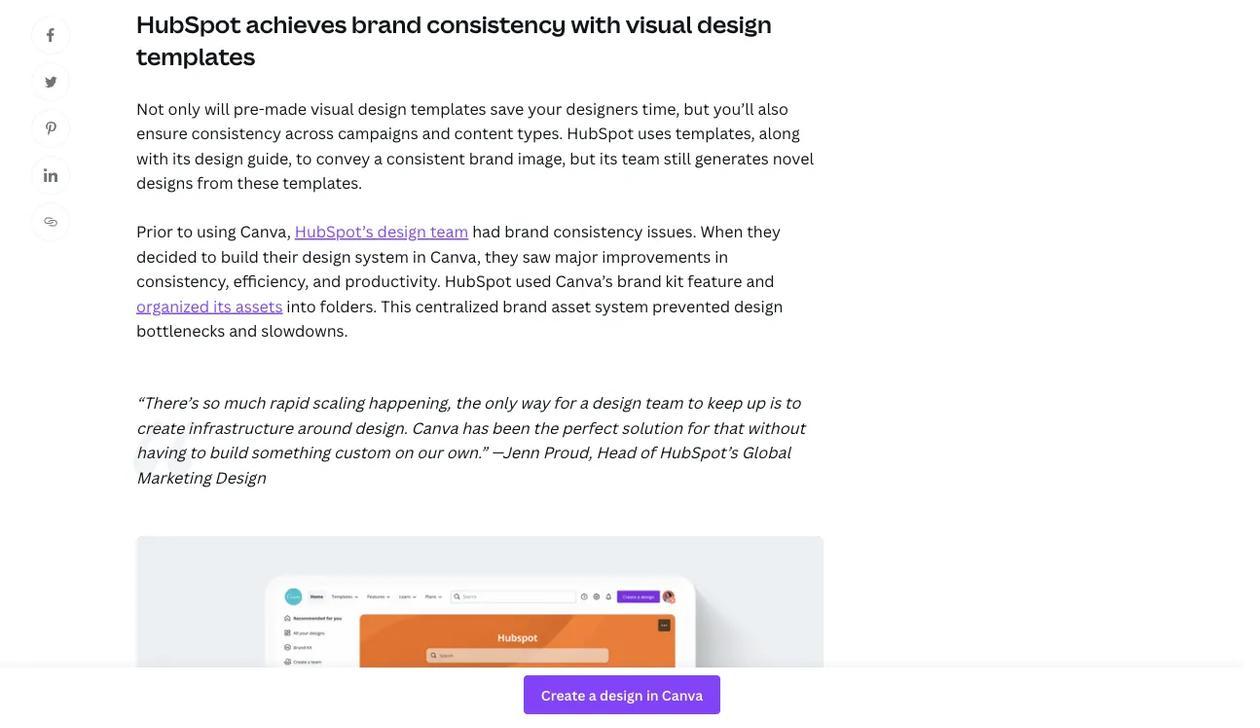 Task type: vqa. For each thing, say whether or not it's contained in the screenshot.
BUILD to the top
yes



Task type: describe. For each thing, give the bounding box(es) containing it.
asset
[[551, 296, 591, 317]]

made
[[265, 98, 307, 119]]

had
[[472, 221, 501, 242]]

still
[[664, 148, 691, 169]]

our
[[417, 442, 443, 463]]

1 in from the left
[[413, 246, 426, 267]]

save
[[490, 98, 524, 119]]

"there's so much rapid scaling happening, the only way for a design team to keep up is to create infrastructure around design. canva has been the perfect solution for that without having to build something custom on our own." —jenn proud, head of hubspot's global marketing design
[[136, 392, 805, 488]]

proud,
[[543, 442, 593, 463]]

team inside not only will pre-made visual design templates save your designers time, but you'll also ensure consistency across campaigns and content types. hubspot uses templates, along with its design guide, to convey a consistent brand image, but its team still generates novel designs from these templates.
[[622, 148, 660, 169]]

hubspot's design team link
[[295, 221, 469, 242]]

is
[[769, 392, 781, 413]]

marketing
[[136, 467, 211, 488]]

productivity.
[[345, 271, 441, 292]]

your
[[528, 98, 562, 119]]

convey
[[316, 148, 370, 169]]

and up folders.
[[313, 271, 341, 292]]

time,
[[642, 98, 680, 119]]

decided
[[136, 246, 197, 267]]

to right prior
[[177, 221, 193, 242]]

brand inside the hubspot achieves brand consistency with visual design templates
[[352, 8, 422, 40]]

design up 'campaigns' on the top of the page
[[358, 98, 407, 119]]

brand down improvements
[[617, 271, 662, 292]]

along
[[759, 123, 800, 144]]

brand inside into folders. this centralized brand asset system prevented design bottlenecks and slowdowns.
[[503, 296, 548, 317]]

feature
[[688, 271, 743, 292]]

—jenn
[[491, 442, 539, 463]]

solution
[[622, 417, 683, 438]]

had brand consistency issues. when they decided to build their design system in canva, they saw major improvements in consistency, efficiency, and productivity. hubspot used canva's brand kit feature and organized its assets
[[136, 221, 781, 317]]

been
[[492, 417, 529, 438]]

hubspot's inside "there's so much rapid scaling happening, the only way for a design team to keep up is to create infrastructure around design. canva has been the perfect solution for that without having to build something custom on our own." —jenn proud, head of hubspot's global marketing design
[[659, 442, 738, 463]]

0 horizontal spatial its
[[172, 148, 191, 169]]

having
[[136, 442, 186, 463]]

design up from
[[194, 148, 244, 169]]

create
[[136, 417, 184, 438]]

consistent
[[386, 148, 465, 169]]

0 vertical spatial but
[[684, 98, 710, 119]]

organized
[[136, 296, 210, 317]]

major
[[555, 246, 598, 267]]

2 horizontal spatial its
[[600, 148, 618, 169]]

will
[[204, 98, 230, 119]]

their
[[263, 246, 298, 267]]

centralized
[[415, 296, 499, 317]]

0 vertical spatial the
[[455, 392, 480, 413]]

hubspot inside had brand consistency issues. when they decided to build their design system in canva, they saw major improvements in consistency, efficiency, and productivity. hubspot used canva's brand kit feature and organized its assets
[[445, 271, 512, 292]]

design inside "there's so much rapid scaling happening, the only way for a design team to keep up is to create infrastructure around design. canva has been the perfect solution for that without having to build something custom on our own." —jenn proud, head of hubspot's global marketing design
[[592, 392, 641, 413]]

types.
[[517, 123, 563, 144]]

to inside had brand consistency issues. when they decided to build their design system in canva, they saw major improvements in consistency, efficiency, and productivity. hubspot used canva's brand kit feature and organized its assets
[[201, 246, 217, 267]]

keep
[[707, 392, 742, 413]]

from
[[197, 173, 233, 193]]

system inside had brand consistency issues. when they decided to build their design system in canva, they saw major improvements in consistency, efficiency, and productivity. hubspot used canva's brand kit feature and organized its assets
[[355, 246, 409, 267]]

achieves
[[246, 8, 347, 40]]

team inside "there's so much rapid scaling happening, the only way for a design team to keep up is to create infrastructure around design. canva has been the perfect solution for that without having to build something custom on our own." —jenn proud, head of hubspot's global marketing design
[[645, 392, 683, 413]]

design inside had brand consistency issues. when they decided to build their design system in canva, they saw major improvements in consistency, efficiency, and productivity. hubspot used canva's brand kit feature and organized its assets
[[302, 246, 351, 267]]

0 horizontal spatial for
[[553, 392, 576, 413]]

used
[[516, 271, 552, 292]]

slowdowns.
[[261, 321, 348, 341]]

0 horizontal spatial but
[[570, 148, 596, 169]]

system inside into folders. this centralized brand asset system prevented design bottlenecks and slowdowns.
[[595, 296, 649, 317]]

that
[[712, 417, 744, 438]]

perfect
[[562, 417, 618, 438]]

these
[[237, 173, 279, 193]]

templates for only
[[411, 98, 487, 119]]

something
[[251, 442, 330, 463]]

ensure
[[136, 123, 188, 144]]

designs
[[136, 173, 193, 193]]

custom
[[334, 442, 390, 463]]

issues.
[[647, 221, 697, 242]]

novel
[[773, 148, 814, 169]]

prevented
[[652, 296, 730, 317]]

hubspot inside the hubspot achieves brand consistency with visual design templates
[[136, 8, 241, 40]]

to up marketing in the bottom of the page
[[189, 442, 205, 463]]

and inside not only will pre-made visual design templates save your designers time, but you'll also ensure consistency across campaigns and content types. hubspot uses templates, along with its design guide, to convey a consistent brand image, but its team still generates novel designs from these templates.
[[422, 123, 451, 144]]

to right 'is'
[[785, 392, 801, 413]]

folders.
[[320, 296, 377, 317]]

not
[[136, 98, 164, 119]]

design inside into folders. this centralized brand asset system prevented design bottlenecks and slowdowns.
[[734, 296, 783, 317]]

prior to using canva, hubspot's design team
[[136, 221, 469, 242]]

canva's
[[556, 271, 613, 292]]

content
[[454, 123, 514, 144]]

hubspot inside not only will pre-made visual design templates save your designers time, but you'll also ensure consistency across campaigns and content types. hubspot uses templates, along with its design guide, to convey a consistent brand image, but its team still generates novel designs from these templates.
[[567, 123, 634, 144]]

up
[[746, 392, 766, 413]]

way
[[520, 392, 550, 413]]

canva
[[412, 417, 458, 438]]

organized its assets link
[[136, 296, 283, 317]]

uses
[[638, 123, 672, 144]]

across
[[285, 123, 334, 144]]

1 horizontal spatial they
[[747, 221, 781, 242]]



Task type: locate. For each thing, give the bounding box(es) containing it.
1 vertical spatial hubspot's
[[659, 442, 738, 463]]

saw
[[523, 246, 551, 267]]

hubspot's
[[295, 221, 374, 242], [659, 442, 738, 463]]

team up solution
[[645, 392, 683, 413]]

its up designs
[[172, 148, 191, 169]]

with inside the hubspot achieves brand consistency with visual design templates
[[571, 8, 621, 40]]

they right when
[[747, 221, 781, 242]]

but
[[684, 98, 710, 119], [570, 148, 596, 169]]

0 horizontal spatial with
[[136, 148, 169, 169]]

when
[[701, 221, 743, 242]]

consistency up save
[[427, 8, 566, 40]]

happening,
[[368, 392, 451, 413]]

and right feature
[[746, 271, 775, 292]]

0 vertical spatial only
[[168, 98, 201, 119]]

1 horizontal spatial in
[[715, 246, 729, 267]]

in down when
[[715, 246, 729, 267]]

0 vertical spatial templates
[[136, 40, 255, 72]]

visual up time,
[[626, 8, 693, 40]]

0 horizontal spatial a
[[374, 148, 383, 169]]

1 vertical spatial team
[[430, 221, 469, 242]]

of
[[640, 442, 655, 463]]

build
[[221, 246, 259, 267], [209, 442, 247, 463]]

1 horizontal spatial hubspot's
[[659, 442, 738, 463]]

1 horizontal spatial its
[[213, 296, 232, 317]]

2 vertical spatial hubspot
[[445, 271, 512, 292]]

a inside "there's so much rapid scaling happening, the only way for a design team to keep up is to create infrastructure around design. canva has been the perfect solution for that without having to build something custom on our own." —jenn proud, head of hubspot's global marketing design
[[579, 392, 588, 413]]

not only will pre-made visual design templates save your designers time, but you'll also ensure consistency across campaigns and content types. hubspot uses templates, along with its design guide, to convey a consistent brand image, but its team still generates novel designs from these templates.
[[136, 98, 814, 193]]

templates up will
[[136, 40, 255, 72]]

consistency
[[427, 8, 566, 40], [191, 123, 281, 144], [553, 221, 643, 242]]

so
[[202, 392, 219, 413]]

visual inside not only will pre-made visual design templates save your designers time, but you'll also ensure consistency across campaigns and content types. hubspot uses templates, along with its design guide, to convey a consistent brand image, but its team still generates novel designs from these templates.
[[311, 98, 354, 119]]

design.
[[355, 417, 408, 438]]

canva, up their
[[240, 221, 291, 242]]

has
[[462, 417, 488, 438]]

2 in from the left
[[715, 246, 729, 267]]

templates inside the hubspot achieves brand consistency with visual design templates
[[136, 40, 255, 72]]

hubspot down 'designers'
[[567, 123, 634, 144]]

build up design
[[209, 442, 247, 463]]

but up templates,
[[684, 98, 710, 119]]

efficiency,
[[233, 271, 309, 292]]

design down feature
[[734, 296, 783, 317]]

hubspot's down templates.
[[295, 221, 374, 242]]

design up you'll
[[697, 8, 772, 40]]

design up perfect
[[592, 392, 641, 413]]

templates inside not only will pre-made visual design templates save your designers time, but you'll also ensure consistency across campaigns and content types. hubspot uses templates, along with its design guide, to convey a consistent brand image, but its team still generates novel designs from these templates.
[[411, 98, 487, 119]]

hubspot achieves brand consistency with visual design templates
[[136, 8, 772, 72]]

0 vertical spatial hubspot
[[136, 8, 241, 40]]

0 horizontal spatial the
[[455, 392, 480, 413]]

templates.
[[283, 173, 362, 193]]

bottlenecks
[[136, 321, 225, 341]]

on
[[394, 442, 413, 463]]

only left will
[[168, 98, 201, 119]]

its
[[172, 148, 191, 169], [600, 148, 618, 169], [213, 296, 232, 317]]

you'll
[[714, 98, 754, 119]]

1 vertical spatial system
[[595, 296, 649, 317]]

brand inside not only will pre-made visual design templates save your designers time, but you'll also ensure consistency across campaigns and content types. hubspot uses templates, along with its design guide, to convey a consistent brand image, but its team still generates novel designs from these templates.
[[469, 148, 514, 169]]

consistency inside the hubspot achieves brand consistency with visual design templates
[[427, 8, 566, 40]]

"there's
[[136, 392, 198, 413]]

its inside had brand consistency issues. when they decided to build their design system in canva, they saw major improvements in consistency, efficiency, and productivity. hubspot used canva's brand kit feature and organized its assets
[[213, 296, 232, 317]]

and down assets at the left of the page
[[229, 321, 257, 341]]

to inside not only will pre-made visual design templates save your designers time, but you'll also ensure consistency across campaigns and content types. hubspot uses templates, along with its design guide, to convey a consistent brand image, but its team still generates novel designs from these templates.
[[296, 148, 312, 169]]

0 vertical spatial they
[[747, 221, 781, 242]]

this
[[381, 296, 412, 317]]

0 horizontal spatial hubspot's
[[295, 221, 374, 242]]

0 vertical spatial build
[[221, 246, 259, 267]]

they
[[747, 221, 781, 242], [485, 246, 519, 267]]

only inside not only will pre-made visual design templates save your designers time, but you'll also ensure consistency across campaigns and content types. hubspot uses templates, along with its design guide, to convey a consistent brand image, but its team still generates novel designs from these templates.
[[168, 98, 201, 119]]

1 vertical spatial templates
[[411, 98, 487, 119]]

1 vertical spatial but
[[570, 148, 596, 169]]

hubspot up will
[[136, 8, 241, 40]]

much
[[223, 392, 265, 413]]

using
[[197, 221, 236, 242]]

templates,
[[676, 123, 755, 144]]

for left that
[[687, 417, 709, 438]]

0 vertical spatial hubspot's
[[295, 221, 374, 242]]

image,
[[518, 148, 566, 169]]

1 vertical spatial only
[[484, 392, 517, 413]]

visual up across
[[311, 98, 354, 119]]

consistency inside had brand consistency issues. when they decided to build their design system in canva, they saw major improvements in consistency, efficiency, and productivity. hubspot used canva's brand kit feature and organized its assets
[[553, 221, 643, 242]]

0 horizontal spatial templates
[[136, 40, 255, 72]]

0 vertical spatial with
[[571, 8, 621, 40]]

consistency down pre-
[[191, 123, 281, 144]]

1 vertical spatial a
[[579, 392, 588, 413]]

to
[[296, 148, 312, 169], [177, 221, 193, 242], [201, 246, 217, 267], [687, 392, 703, 413], [785, 392, 801, 413], [189, 442, 205, 463]]

1 horizontal spatial for
[[687, 417, 709, 438]]

the up 'has'
[[455, 392, 480, 413]]

in
[[413, 246, 426, 267], [715, 246, 729, 267]]

0 horizontal spatial they
[[485, 246, 519, 267]]

design down the prior to using canva, hubspot's design team at the left top of the page
[[302, 246, 351, 267]]

with
[[571, 8, 621, 40], [136, 148, 169, 169]]

1 vertical spatial visual
[[311, 98, 354, 119]]

pre-
[[233, 98, 265, 119]]

1 vertical spatial canva,
[[430, 246, 481, 267]]

1 horizontal spatial a
[[579, 392, 588, 413]]

its left assets at the left of the page
[[213, 296, 232, 317]]

build down using
[[221, 246, 259, 267]]

brand up saw
[[505, 221, 550, 242]]

brand right achieves
[[352, 8, 422, 40]]

and up consistent at the top
[[422, 123, 451, 144]]

campaigns
[[338, 123, 418, 144]]

design inside the hubspot achieves brand consistency with visual design templates
[[697, 8, 772, 40]]

for right way
[[553, 392, 576, 413]]

a up perfect
[[579, 392, 588, 413]]

consistency,
[[136, 271, 229, 292]]

only up been at the bottom of the page
[[484, 392, 517, 413]]

team down uses
[[622, 148, 660, 169]]

the down way
[[533, 417, 558, 438]]

with inside not only will pre-made visual design templates save your designers time, but you'll also ensure consistency across campaigns and content types. hubspot uses templates, along with its design guide, to convey a consistent brand image, but its team still generates novel designs from these templates.
[[136, 148, 169, 169]]

team
[[622, 148, 660, 169], [430, 221, 469, 242], [645, 392, 683, 413]]

templates up the content
[[411, 98, 487, 119]]

with up 'designers'
[[571, 8, 621, 40]]

1 vertical spatial for
[[687, 417, 709, 438]]

2 vertical spatial team
[[645, 392, 683, 413]]

a inside not only will pre-made visual design templates save your designers time, but you'll also ensure consistency across campaigns and content types. hubspot uses templates, along with its design guide, to convey a consistent brand image, but its team still generates novel designs from these templates.
[[374, 148, 383, 169]]

visual for with
[[626, 8, 693, 40]]

for
[[553, 392, 576, 413], [687, 417, 709, 438]]

canva,
[[240, 221, 291, 242], [430, 246, 481, 267]]

1 horizontal spatial system
[[595, 296, 649, 317]]

2 horizontal spatial hubspot
[[567, 123, 634, 144]]

system down canva's
[[595, 296, 649, 317]]

to down across
[[296, 148, 312, 169]]

with down ensure
[[136, 148, 169, 169]]

0 horizontal spatial system
[[355, 246, 409, 267]]

0 vertical spatial visual
[[626, 8, 693, 40]]

only inside "there's so much rapid scaling happening, the only way for a design team to keep up is to create infrastructure around design. canva has been the perfect solution for that without having to build something custom on our own." —jenn proud, head of hubspot's global marketing design
[[484, 392, 517, 413]]

1 horizontal spatial visual
[[626, 8, 693, 40]]

only
[[168, 98, 201, 119], [484, 392, 517, 413]]

infrastructure
[[188, 417, 293, 438]]

2 vertical spatial consistency
[[553, 221, 643, 242]]

its down 'designers'
[[600, 148, 618, 169]]

around
[[297, 417, 351, 438]]

system
[[355, 246, 409, 267], [595, 296, 649, 317]]

1 vertical spatial they
[[485, 246, 519, 267]]

a down 'campaigns' on the top of the page
[[374, 148, 383, 169]]

a
[[374, 148, 383, 169], [579, 392, 588, 413]]

1 horizontal spatial the
[[533, 417, 558, 438]]

1 vertical spatial hubspot
[[567, 123, 634, 144]]

the
[[455, 392, 480, 413], [533, 417, 558, 438]]

consistency up major
[[553, 221, 643, 242]]

0 vertical spatial for
[[553, 392, 576, 413]]

system down the hubspot's design team link
[[355, 246, 409, 267]]

without
[[747, 417, 805, 438]]

1 horizontal spatial but
[[684, 98, 710, 119]]

head
[[596, 442, 636, 463]]

design
[[215, 467, 266, 488]]

consistency inside not only will pre-made visual design templates save your designers time, but you'll also ensure consistency across campaigns and content types. hubspot uses templates, along with its design guide, to convey a consistent brand image, but its team still generates novel designs from these templates.
[[191, 123, 281, 144]]

0 vertical spatial system
[[355, 246, 409, 267]]

but right image,
[[570, 148, 596, 169]]

1 vertical spatial build
[[209, 442, 247, 463]]

templates for achieves
[[136, 40, 255, 72]]

0 horizontal spatial visual
[[311, 98, 354, 119]]

1 vertical spatial consistency
[[191, 123, 281, 144]]

also
[[758, 98, 789, 119]]

into
[[287, 296, 316, 317]]

visual
[[626, 8, 693, 40], [311, 98, 354, 119]]

build inside "there's so much rapid scaling happening, the only way for a design team to keep up is to create infrastructure around design. canva has been the perfect solution for that without having to build something custom on our own." —jenn proud, head of hubspot's global marketing design
[[209, 442, 247, 463]]

kit
[[666, 271, 684, 292]]

prior
[[136, 221, 173, 242]]

1 horizontal spatial templates
[[411, 98, 487, 119]]

hubspot
[[136, 8, 241, 40], [567, 123, 634, 144], [445, 271, 512, 292]]

and inside into folders. this centralized brand asset system prevented design bottlenecks and slowdowns.
[[229, 321, 257, 341]]

scaling
[[312, 392, 364, 413]]

1 horizontal spatial only
[[484, 392, 517, 413]]

brand down the used
[[503, 296, 548, 317]]

in up productivity.
[[413, 246, 426, 267]]

own."
[[447, 442, 487, 463]]

improvements
[[602, 246, 711, 267]]

design
[[697, 8, 772, 40], [358, 98, 407, 119], [194, 148, 244, 169], [377, 221, 427, 242], [302, 246, 351, 267], [734, 296, 783, 317], [592, 392, 641, 413]]

0 horizontal spatial in
[[413, 246, 426, 267]]

team left had
[[430, 221, 469, 242]]

0 horizontal spatial hubspot
[[136, 8, 241, 40]]

canva, inside had brand consistency issues. when they decided to build their design system in canva, they saw major improvements in consistency, efficiency, and productivity. hubspot used canva's brand kit feature and organized its assets
[[430, 246, 481, 267]]

rapid
[[269, 392, 308, 413]]

1 horizontal spatial canva,
[[430, 246, 481, 267]]

0 horizontal spatial canva,
[[240, 221, 291, 242]]

assets
[[235, 296, 283, 317]]

design up productivity.
[[377, 221, 427, 242]]

generates
[[695, 148, 769, 169]]

1 vertical spatial with
[[136, 148, 169, 169]]

global
[[742, 442, 791, 463]]

canva, down had
[[430, 246, 481, 267]]

into folders. this centralized brand asset system prevented design bottlenecks and slowdowns.
[[136, 296, 783, 341]]

0 vertical spatial consistency
[[427, 8, 566, 40]]

1 horizontal spatial hubspot
[[445, 271, 512, 292]]

0 vertical spatial a
[[374, 148, 383, 169]]

to left keep
[[687, 392, 703, 413]]

brand
[[352, 8, 422, 40], [469, 148, 514, 169], [505, 221, 550, 242], [617, 271, 662, 292], [503, 296, 548, 317]]

1 horizontal spatial with
[[571, 8, 621, 40]]

0 vertical spatial team
[[622, 148, 660, 169]]

visual inside the hubspot achieves brand consistency with visual design templates
[[626, 8, 693, 40]]

visual for made
[[311, 98, 354, 119]]

0 vertical spatial canva,
[[240, 221, 291, 242]]

build inside had brand consistency issues. when they decided to build their design system in canva, they saw major improvements in consistency, efficiency, and productivity. hubspot used canva's brand kit feature and organized its assets
[[221, 246, 259, 267]]

brand down the content
[[469, 148, 514, 169]]

to down using
[[201, 246, 217, 267]]

designers
[[566, 98, 639, 119]]

they down had
[[485, 246, 519, 267]]

guide,
[[247, 148, 292, 169]]

0 horizontal spatial only
[[168, 98, 201, 119]]

1 vertical spatial the
[[533, 417, 558, 438]]

hubspot up centralized
[[445, 271, 512, 292]]

hubspot's down that
[[659, 442, 738, 463]]



